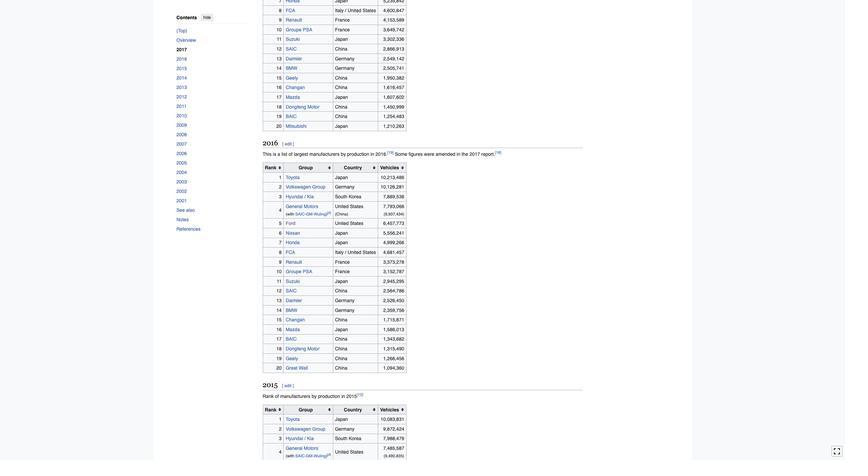 Task type: locate. For each thing, give the bounding box(es) containing it.
baic up mitsubishi
[[286, 114, 297, 119]]

edit link
[[285, 141, 292, 146], [284, 383, 291, 388]]

mitsubishi
[[286, 123, 307, 129]]

0 vertical spatial toyota link
[[286, 175, 300, 180]]

dongfeng motor up wall
[[286, 346, 320, 351]]

italy
[[335, 8, 344, 13], [335, 250, 344, 255]]

1 gm- from the top
[[306, 212, 314, 216]]

2 daimler from the top
[[286, 298, 302, 303]]

daimler link for 2,549,142
[[286, 56, 302, 61]]

2 general from the top
[[286, 446, 303, 451]]

0 vertical spatial wuling
[[314, 212, 326, 216]]

2 2 from the top
[[279, 426, 282, 432]]

geely for 15
[[286, 75, 298, 81]]

2 16 from the top
[[276, 327, 282, 332]]

1 geely from the top
[[286, 75, 298, 81]]

france for 4,153,589
[[335, 17, 350, 23]]

1 vertical spatial fca link
[[286, 250, 295, 255]]

1 vertical spatial groupe
[[286, 269, 301, 274]]

13 for 2,526,450
[[276, 298, 282, 303]]

mazda link
[[286, 94, 300, 100], [286, 327, 300, 332]]

18 for 1,450,999
[[276, 104, 282, 110]]

this
[[263, 152, 272, 157]]

0 vertical spatial fca link
[[286, 8, 295, 13]]

0 vertical spatial united states
[[335, 221, 363, 226]]

volkswagen for 10,083,831
[[286, 426, 311, 432]]

0 vertical spatial saic-gm-wuling link
[[295, 212, 326, 216]]

1 geely link from the top
[[286, 75, 298, 81]]

0 vertical spatial daimler link
[[286, 56, 302, 61]]

changan link for 16
[[286, 85, 305, 90]]

2 saic from the top
[[286, 288, 297, 294]]

1 vertical spatial 15
[[276, 317, 282, 323]]

by
[[341, 152, 346, 157], [312, 394, 317, 399]]

1 vertical spatial 2
[[279, 426, 282, 432]]

toyota for 10,083,831
[[286, 417, 300, 422]]

suzuki link
[[286, 37, 300, 42], [286, 279, 300, 284]]

1,094,360
[[383, 365, 404, 371]]

toyota link down list
[[286, 175, 300, 180]]

16 for changan
[[276, 85, 282, 90]]

renault for 4,153,589
[[286, 17, 302, 23]]

1 [d] link from the top
[[327, 211, 331, 214]]

[ up list
[[282, 141, 284, 146]]

2 13 from the top
[[276, 298, 282, 303]]

1 vertical spatial 10
[[276, 269, 282, 274]]

manufacturers inside rank of manufacturers by production in 2015 [12]
[[280, 394, 310, 399]]

0 vertical spatial country
[[344, 165, 362, 170]]

1 19 from the top
[[276, 114, 282, 119]]

rank inside rank of manufacturers by production in 2015 [12]
[[263, 394, 274, 399]]

contents
[[176, 15, 197, 20]]

saic link for 2,866,913
[[286, 46, 297, 52]]

4,153,589
[[383, 17, 404, 23]]

0 vertical spatial suzuki
[[286, 37, 300, 42]]

1 hyundai from the top
[[286, 194, 303, 199]]

4
[[279, 207, 282, 213], [279, 449, 282, 455]]

11 china from the top
[[335, 365, 347, 371]]

vehicles up the 10,083,831
[[380, 407, 399, 412]]

] up largest
[[293, 141, 294, 146]]

1 vertical spatial volkswagen group
[[286, 426, 325, 432]]

2016 up this
[[263, 139, 278, 147]]

fca link for 4,600,847
[[286, 8, 295, 13]]

1 vertical spatial south
[[335, 436, 347, 441]]

0 vertical spatial [d] link
[[327, 211, 331, 214]]

0 vertical spatial changan link
[[286, 85, 305, 90]]

fca for 4,600,847
[[286, 8, 295, 13]]

edit down great
[[284, 383, 291, 388]]

general motors (with saic-gm-wuling ) [d]
[[286, 204, 331, 216], [286, 446, 331, 458]]

psa for 3,152,787
[[303, 269, 312, 274]]

kia
[[307, 194, 314, 199], [307, 436, 314, 441]]

1 vertical spatial geely
[[286, 356, 298, 361]]

germany
[[335, 56, 354, 61], [335, 66, 354, 71], [335, 184, 354, 190], [335, 298, 354, 303], [335, 308, 354, 313], [335, 426, 354, 432]]

1 vertical spatial )
[[326, 454, 327, 458]]

1 vertical spatial daimler link
[[286, 298, 302, 303]]

0 vertical spatial suzuki link
[[286, 37, 300, 42]]

france
[[335, 17, 350, 23], [335, 27, 350, 32], [335, 259, 350, 265], [335, 269, 350, 274]]

0 vertical spatial [
[[282, 141, 284, 146]]

1 vertical spatial production
[[318, 394, 340, 399]]

motors
[[304, 204, 318, 209], [304, 446, 318, 451]]

1 vertical spatial baic link
[[286, 336, 297, 342]]

5 germany from the top
[[335, 308, 354, 313]]

0 vertical spatial 18
[[276, 104, 282, 110]]

/
[[345, 8, 346, 13], [304, 194, 306, 199], [345, 250, 346, 255], [304, 436, 306, 441]]

1 vertical spatial manufacturers
[[280, 394, 310, 399]]

hyundai for 10,083,831
[[286, 436, 303, 441]]

0 vertical spatial fca
[[286, 8, 295, 13]]

4,600,847
[[383, 8, 404, 13]]

12 for 2,564,786
[[276, 288, 282, 294]]

1 vertical spatial korea
[[349, 436, 361, 441]]

7 china from the top
[[335, 317, 347, 323]]

fullscreen image
[[834, 448, 840, 455]]

] for 2015
[[293, 383, 294, 388]]

1 baic link from the top
[[286, 114, 297, 119]]

1 motor from the top
[[307, 104, 320, 110]]

dongfeng motor for 1,315,490
[[286, 346, 320, 351]]

0 vertical spatial hyundai
[[286, 194, 303, 199]]

2012 link
[[176, 92, 249, 101]]

2,866,913
[[383, 46, 404, 52]]

9
[[279, 17, 282, 23], [279, 259, 282, 265]]

china for 1,266,456
[[335, 356, 347, 361]]

vehicles up 10,213,486
[[380, 165, 399, 170]]

19 for baic
[[276, 114, 282, 119]]

8 for 4,600,847
[[279, 8, 282, 13]]

italy / united states for 4,600,847
[[335, 8, 376, 13]]

]
[[293, 141, 294, 146], [293, 383, 294, 388]]

0 vertical spatial hyundai / kia link
[[286, 194, 314, 199]]

0 vertical spatial bmw
[[286, 66, 297, 71]]

1 suzuki from the top
[[286, 37, 300, 42]]

bmw for 2,359,756
[[286, 308, 297, 313]]

0 vertical spatial italy / united states
[[335, 8, 376, 13]]

mazda link for 17
[[286, 94, 300, 100]]

dongfeng motor link for 1,450,999
[[286, 104, 320, 110]]

1 vertical spatial 18
[[276, 346, 282, 351]]

2 volkswagen group link from the top
[[286, 426, 325, 432]]

general for 7,793,066
[[286, 204, 303, 209]]

general
[[286, 204, 303, 209], [286, 446, 303, 451]]

0 vertical spatial 10
[[276, 27, 282, 32]]

) for 7,793,066
[[326, 212, 327, 216]]

3 japan from the top
[[335, 123, 348, 129]]

18 for 1,315,490
[[276, 346, 282, 351]]

south for 10,126,281
[[335, 194, 347, 199]]

south for 9,872,424
[[335, 436, 347, 441]]

2 japan from the top
[[335, 94, 348, 100]]

0 vertical spatial 2015
[[176, 66, 187, 71]]

1 horizontal spatial in
[[370, 152, 374, 157]]

0 vertical spatial by
[[341, 152, 346, 157]]

1,616,457
[[383, 85, 404, 90]]

0 vertical spatial motors
[[304, 204, 318, 209]]

geely link for 15
[[286, 75, 298, 81]]

2 south from the top
[[335, 436, 347, 441]]

suzuki for 3,302,336
[[286, 37, 300, 42]]

2 edit link from the top
[[284, 383, 291, 388]]

0 vertical spatial vehicles
[[380, 165, 399, 170]]

0 vertical spatial edit link
[[285, 141, 292, 146]]

2 kia from the top
[[307, 436, 314, 441]]

bmw
[[286, 66, 297, 71], [286, 308, 297, 313]]

2 motors from the top
[[304, 446, 318, 451]]

2013
[[176, 85, 187, 90]]

france for 3,373,278
[[335, 259, 350, 265]]

0 horizontal spatial production
[[318, 394, 340, 399]]

2013 link
[[176, 82, 249, 92]]

country down the [12]
[[344, 407, 362, 412]]

in left the
[[457, 152, 460, 157]]

dongfeng for 1,315,490
[[286, 346, 306, 351]]

hyundai / kia for 9,872,424
[[286, 436, 314, 441]]

1 [d] from the top
[[327, 211, 331, 214]]

0 vertical spatial kia
[[307, 194, 314, 199]]

volkswagen group link
[[286, 184, 325, 190], [286, 426, 325, 432]]

japan
[[335, 37, 348, 42], [335, 94, 348, 100], [335, 123, 348, 129], [335, 175, 348, 180], [335, 230, 348, 236], [335, 240, 348, 245], [335, 279, 348, 284], [335, 327, 348, 332], [335, 417, 348, 422]]

dongfeng motor up mitsubishi
[[286, 104, 320, 110]]

1 1 from the top
[[279, 175, 282, 180]]

fca link
[[286, 8, 295, 13], [286, 250, 295, 255]]

0 vertical spatial mazda
[[286, 94, 300, 100]]

0 vertical spatial toyota
[[286, 175, 300, 180]]

nissan
[[286, 230, 300, 236]]

0 vertical spatial (with
[[286, 212, 294, 216]]

states inside united states (china)
[[350, 204, 363, 209]]

0 vertical spatial volkswagen
[[286, 184, 311, 190]]

1 psa from the top
[[303, 27, 312, 32]]

2 china from the top
[[335, 75, 347, 81]]

1 9 from the top
[[279, 17, 282, 23]]

1 saic- from the top
[[295, 212, 306, 216]]

great wall link
[[286, 365, 308, 371]]

0 vertical spatial dongfeng motor
[[286, 104, 320, 110]]

8 china from the top
[[335, 336, 347, 342]]

2
[[279, 184, 282, 190], [279, 426, 282, 432]]

2 general motors (with saic-gm-wuling ) [d] from the top
[[286, 446, 331, 458]]

[
[[282, 141, 284, 146], [282, 383, 283, 388]]

2016 link
[[176, 54, 249, 64]]

0 vertical spatial manufacturers
[[309, 152, 340, 157]]

by inside rank of manufacturers by production in 2015 [12]
[[312, 394, 317, 399]]

references link
[[176, 224, 249, 234]]

15
[[276, 75, 282, 81], [276, 317, 282, 323]]

groupe for 3,649,742
[[286, 27, 301, 32]]

1 vertical spatial 2016
[[263, 139, 278, 147]]

edit up list
[[285, 141, 292, 146]]

10
[[276, 27, 282, 32], [276, 269, 282, 274]]

in left 2016.
[[370, 152, 374, 157]]

mazda for 16
[[286, 327, 300, 332]]

fca
[[286, 8, 295, 13], [286, 250, 295, 255]]

0 vertical spatial rank
[[265, 165, 276, 170]]

1 2 from the top
[[279, 184, 282, 190]]

0 vertical spatial 11
[[277, 37, 282, 42]]

[ edit ] for 2015
[[282, 383, 294, 388]]

0 vertical spatial groupe
[[286, 27, 301, 32]]

1 fca from the top
[[286, 8, 295, 13]]

2 volkswagen group from the top
[[286, 426, 325, 432]]

2 10 from the top
[[276, 269, 282, 274]]

0 vertical spatial 12
[[276, 46, 282, 52]]

1 vertical spatial motor
[[307, 346, 320, 351]]

6,457,773
[[383, 221, 404, 226]]

2017 right the
[[469, 152, 480, 157]]

[ edit ] for 2016
[[282, 141, 294, 146]]

of inside rank of manufacturers by production in 2015 [12]
[[275, 394, 279, 399]]

2 baic link from the top
[[286, 336, 297, 342]]

manufacturers down 'great wall' link on the left of the page
[[280, 394, 310, 399]]

2 vertical spatial 2015
[[346, 394, 357, 399]]

1 bmw from the top
[[286, 66, 297, 71]]

1 baic from the top
[[286, 114, 297, 119]]

1 vertical spatial gm-
[[306, 454, 314, 458]]

0 vertical spatial gm-
[[306, 212, 314, 216]]

1 horizontal spatial production
[[347, 152, 369, 157]]

changan
[[286, 85, 305, 90], [286, 317, 305, 323]]

1 18 from the top
[[276, 104, 282, 110]]

also
[[186, 207, 195, 213]]

1 vertical spatial saic
[[286, 288, 297, 294]]

1 16 from the top
[[276, 85, 282, 90]]

7,793,066
[[383, 204, 404, 209]]

1 vertical spatial toyota
[[286, 417, 300, 422]]

mazda
[[286, 94, 300, 100], [286, 327, 300, 332]]

volkswagen group link for 10,083,831
[[286, 426, 325, 432]]

2 19 from the top
[[276, 356, 282, 361]]

3
[[279, 194, 282, 199], [279, 436, 282, 441]]

motors for 7,485,587
[[304, 446, 318, 451]]

2003
[[176, 179, 187, 184]]

hide button
[[200, 14, 213, 21]]

kia for 10,126,281
[[307, 194, 314, 199]]

2 daimler link from the top
[[286, 298, 302, 303]]

2 17 from the top
[[276, 336, 282, 342]]

volkswagen group for 10,083,831
[[286, 426, 325, 432]]

8 for 4,681,457
[[279, 250, 282, 255]]

] down great
[[293, 383, 294, 388]]

1 vertical spatial mazda link
[[286, 327, 300, 332]]

2006
[[176, 151, 187, 156]]

1 hyundai / kia link from the top
[[286, 194, 314, 199]]

1 bmw link from the top
[[286, 66, 297, 71]]

2 groupe psa from the top
[[286, 269, 312, 274]]

changan link
[[286, 85, 305, 90], [286, 317, 305, 323]]

italy / united states
[[335, 8, 376, 13], [335, 250, 376, 255]]

1 italy from the top
[[335, 8, 344, 13]]

bmw link
[[286, 66, 297, 71], [286, 308, 297, 313]]

12
[[276, 46, 282, 52], [276, 288, 282, 294]]

italy / united states for 4,681,457
[[335, 250, 376, 255]]

0 vertical spatial saic-
[[295, 212, 306, 216]]

[ edit ] up list
[[282, 141, 294, 146]]

10 china from the top
[[335, 356, 347, 361]]

1 vertical spatial united states
[[335, 449, 363, 455]]

1 vertical spatial volkswagen group link
[[286, 426, 325, 432]]

2 bmw link from the top
[[286, 308, 297, 313]]

1 vertical spatial edit link
[[284, 383, 291, 388]]

japan for 10,083,831
[[335, 417, 348, 422]]

0 vertical spatial korea
[[349, 194, 361, 199]]

2008
[[176, 132, 187, 137]]

1 14 from the top
[[276, 66, 282, 71]]

baic up great
[[286, 336, 297, 342]]

germany for 2,526,450
[[335, 298, 354, 303]]

hyundai for 10,213,486
[[286, 194, 303, 199]]

1 15 from the top
[[276, 75, 282, 81]]

1 saic from the top
[[286, 46, 297, 52]]

2015
[[176, 66, 187, 71], [263, 381, 278, 389], [346, 394, 357, 399]]

1 vertical spatial 4
[[279, 449, 282, 455]]

great wall
[[286, 365, 308, 371]]

1 vertical spatial 11
[[277, 279, 282, 284]]

0 horizontal spatial in
[[341, 394, 345, 399]]

2016 up 2014
[[176, 56, 187, 62]]

production
[[347, 152, 369, 157], [318, 394, 340, 399]]

1 vertical spatial 12
[[276, 288, 282, 294]]

2 south korea from the top
[[335, 436, 361, 441]]

1 vertical spatial general motors link
[[286, 446, 318, 451]]

1 vertical spatial bmw
[[286, 308, 297, 313]]

2010 link
[[176, 111, 249, 120]]

6
[[279, 230, 282, 236]]

saic-gm-wuling link
[[295, 212, 326, 216], [295, 454, 326, 458]]

geely for 19
[[286, 356, 298, 361]]

1 toyota link from the top
[[286, 175, 300, 180]]

dongfeng motor link for 1,315,490
[[286, 346, 320, 351]]

kia for 9,872,424
[[307, 436, 314, 441]]

2 fca link from the top
[[286, 250, 295, 255]]

0 vertical spatial psa
[[303, 27, 312, 32]]

vehicles for 10,083,831
[[380, 407, 399, 412]]

0 vertical spatial groupe psa
[[286, 27, 312, 32]]

1 vertical spatial by
[[312, 394, 317, 399]]

1 11 from the top
[[277, 37, 282, 42]]

0 vertical spatial geely link
[[286, 75, 298, 81]]

china for 1,254,483
[[335, 114, 347, 119]]

4 for 7,793,066
[[279, 207, 282, 213]]

2 geely from the top
[[286, 356, 298, 361]]

general motors link
[[286, 204, 318, 209], [286, 446, 318, 451]]

0 vertical spatial south korea
[[335, 194, 361, 199]]

1 general motors (with saic-gm-wuling ) [d] from the top
[[286, 204, 331, 216]]

toyota link down rank of manufacturers by production in 2015 [12] in the bottom left of the page
[[286, 417, 300, 422]]

toyota down rank of manufacturers by production in 2015 [12] in the bottom left of the page
[[286, 417, 300, 422]]

toyota down list
[[286, 175, 300, 180]]

1 horizontal spatial by
[[341, 152, 346, 157]]

2 vehicles from the top
[[380, 407, 399, 412]]

south korea for 9,872,424
[[335, 436, 361, 441]]

2,549,142
[[383, 56, 404, 61]]

0 vertical spatial 8
[[279, 8, 282, 13]]

2 bmw from the top
[[286, 308, 297, 313]]

2 saic- from the top
[[295, 454, 306, 458]]

1 south from the top
[[335, 194, 347, 199]]

3 china from the top
[[335, 85, 347, 90]]

6 germany from the top
[[335, 426, 354, 432]]

2 suzuki link from the top
[[286, 279, 300, 284]]

baic link up great
[[286, 336, 297, 342]]

volkswagen group for 10,213,486
[[286, 184, 325, 190]]

1 vertical spatial 9
[[279, 259, 282, 265]]

1 volkswagen group from the top
[[286, 184, 325, 190]]

2 14 from the top
[[276, 308, 282, 313]]

renault link
[[286, 17, 302, 23], [286, 259, 302, 265]]

united states for 6,457,773
[[335, 221, 363, 226]]

2012
[[176, 94, 187, 99]]

1 vertical spatial psa
[[303, 269, 312, 274]]

7 japan from the top
[[335, 279, 348, 284]]

country down this is a list of largest manufacturers by production in 2016. [19] some figures were amended in the 2017 report. [18]
[[344, 165, 362, 170]]

10,083,831
[[381, 417, 404, 422]]

15 for geely
[[276, 75, 282, 81]]

mazda link for 16
[[286, 327, 300, 332]]

dongfeng motor link up mitsubishi
[[286, 104, 320, 110]]

1 12 from the top
[[276, 46, 282, 52]]

mitsubishi link
[[286, 123, 307, 129]]

9 for 3,373,278
[[279, 259, 282, 265]]

1 13 from the top
[[276, 56, 282, 61]]

[ up rank of manufacturers by production in 2015 [12] in the bottom left of the page
[[282, 383, 283, 388]]

edit link for 2016
[[285, 141, 292, 146]]

2 20 from the top
[[276, 365, 282, 371]]

1 country from the top
[[344, 165, 362, 170]]

[d]
[[327, 211, 331, 214], [327, 453, 331, 456]]

0 vertical spatial changan
[[286, 85, 305, 90]]

(with for 7,793,066
[[286, 212, 294, 216]]

hyundai / kia link for 10,126,281
[[286, 194, 314, 199]]

1 saic-gm-wuling link from the top
[[295, 212, 326, 216]]

2017 down overview
[[176, 47, 187, 52]]

1 toyota from the top
[[286, 175, 300, 180]]

2 ) from the top
[[326, 454, 327, 458]]

daimler for 2,526,450
[[286, 298, 302, 303]]

14 for 2,505,741
[[276, 66, 282, 71]]

general motors link for 7,485,587
[[286, 446, 318, 451]]

2 renault from the top
[[286, 259, 302, 265]]

geely
[[286, 75, 298, 81], [286, 356, 298, 361]]

0 vertical spatial dongfeng motor link
[[286, 104, 320, 110]]

vehicles
[[380, 165, 399, 170], [380, 407, 399, 412]]

a
[[278, 152, 280, 157]]

list
[[282, 152, 287, 157]]

china
[[335, 46, 347, 52], [335, 75, 347, 81], [335, 85, 347, 90], [335, 104, 347, 110], [335, 114, 347, 119], [335, 288, 347, 294], [335, 317, 347, 323], [335, 336, 347, 342], [335, 346, 347, 351], [335, 356, 347, 361], [335, 365, 347, 371]]

2 motor from the top
[[307, 346, 320, 351]]

4 france from the top
[[335, 269, 350, 274]]

groupe for 3,152,787
[[286, 269, 301, 274]]

1 renault from the top
[[286, 17, 302, 23]]

1 vertical spatial suzuki link
[[286, 279, 300, 284]]

1 korea from the top
[[349, 194, 361, 199]]

1 volkswagen group link from the top
[[286, 184, 325, 190]]

9 china from the top
[[335, 346, 347, 351]]

12 for 2,866,913
[[276, 46, 282, 52]]

dongfeng motor link up wall
[[286, 346, 320, 351]]

great
[[286, 365, 298, 371]]

1 vertical spatial rank
[[263, 394, 274, 399]]

[ edit ] down great
[[282, 383, 294, 388]]

1 vertical spatial motors
[[304, 446, 318, 451]]

0 vertical spatial volkswagen group link
[[286, 184, 325, 190]]

6 china from the top
[[335, 288, 347, 294]]

20
[[276, 123, 282, 129], [276, 365, 282, 371]]

china for 1,450,999
[[335, 104, 347, 110]]

1 united states from the top
[[335, 221, 363, 226]]

daimler for 2,549,142
[[286, 56, 302, 61]]

1 ) from the top
[[326, 212, 327, 216]]

dongfeng up mitsubishi
[[286, 104, 306, 110]]

changan for 15
[[286, 317, 305, 323]]

0 vertical spatial edit
[[285, 141, 292, 146]]

2 9 from the top
[[279, 259, 282, 265]]

2015 inside rank of manufacturers by production in 2015 [12]
[[346, 394, 357, 399]]

1 vertical spatial groupe psa link
[[286, 269, 312, 274]]

1 vertical spatial 19
[[276, 356, 282, 361]]

edit link down great
[[284, 383, 291, 388]]

manufacturers right largest
[[309, 152, 340, 157]]

1 germany from the top
[[335, 56, 354, 61]]

0 vertical spatial 1
[[279, 175, 282, 180]]

production left 2016.
[[347, 152, 369, 157]]

1 fca link from the top
[[286, 8, 295, 13]]

0 vertical spatial 3
[[279, 194, 282, 199]]

10 for 3,649,742
[[276, 27, 282, 32]]

1 south korea from the top
[[335, 194, 361, 199]]

1 mazda link from the top
[[286, 94, 300, 100]]

20 left mitsubishi
[[276, 123, 282, 129]]

edit link up list
[[285, 141, 292, 146]]

groupe psa link for 3,649,742
[[286, 27, 312, 32]]

2 wuling from the top
[[314, 454, 326, 458]]

groupe
[[286, 27, 301, 32], [286, 269, 301, 274]]

geely link
[[286, 75, 298, 81], [286, 356, 298, 361]]

japan for 1,586,013
[[335, 327, 348, 332]]

2 suzuki from the top
[[286, 279, 300, 284]]

1 kia from the top
[[307, 194, 314, 199]]

0 vertical spatial italy
[[335, 8, 344, 13]]

3 france from the top
[[335, 259, 350, 265]]

1 vertical spatial volkswagen
[[286, 426, 311, 432]]

baic link up mitsubishi
[[286, 114, 297, 119]]

in left [12] link at the left of page
[[341, 394, 345, 399]]

china for 1,343,682
[[335, 336, 347, 342]]

motor for 1,450,999
[[307, 104, 320, 110]]

20 left great
[[276, 365, 282, 371]]

production left the [12]
[[318, 394, 340, 399]]

dongfeng motor for 1,450,999
[[286, 104, 320, 110]]

1 groupe from the top
[[286, 27, 301, 32]]

1 vertical spatial [ edit ]
[[282, 383, 294, 388]]

1 vertical spatial 13
[[276, 298, 282, 303]]

saic for 2,564,786
[[286, 288, 297, 294]]

0 vertical spatial baic link
[[286, 114, 297, 119]]

dongfeng up 'great wall' link on the left of the page
[[286, 346, 306, 351]]

2 18 from the top
[[276, 346, 282, 351]]

1 general motors link from the top
[[286, 204, 318, 209]]

0 horizontal spatial 2016
[[176, 56, 187, 62]]

0 vertical spatial geely
[[286, 75, 298, 81]]

6 japan from the top
[[335, 240, 348, 245]]

11 for 2,945,295
[[277, 279, 282, 284]]



Task type: describe. For each thing, give the bounding box(es) containing it.
renault link for 3,373,278
[[286, 259, 302, 265]]

[12] link
[[357, 392, 363, 397]]

nissan link
[[286, 230, 300, 236]]

20 for great wall
[[276, 365, 282, 371]]

wuling for 7,793,066
[[314, 212, 326, 216]]

2005
[[176, 160, 187, 165]]

1,254,483
[[383, 114, 404, 119]]

saic-gm-wuling link for 7,793,066
[[295, 212, 326, 216]]

[19] link
[[387, 150, 394, 155]]

1 horizontal spatial 2016
[[263, 139, 278, 147]]

1,607,602
[[383, 94, 404, 100]]

16 for mazda
[[276, 327, 282, 332]]

korea for 10,126,281
[[349, 194, 361, 199]]

largest
[[294, 152, 308, 157]]

17 for baic
[[276, 336, 282, 342]]

[d] for 7,793,066
[[327, 211, 331, 214]]

1,450,999
[[383, 104, 404, 110]]

amended
[[436, 152, 455, 157]]

2 horizontal spatial in
[[457, 152, 460, 157]]

japan for 5,556,241
[[335, 230, 348, 236]]

7,485,587 (9,490,835)
[[383, 446, 404, 458]]

germany for 2,359,756
[[335, 308, 354, 313]]

south korea for 10,126,281
[[335, 194, 361, 199]]

2014 link
[[176, 73, 249, 82]]

production inside rank of manufacturers by production in 2015 [12]
[[318, 394, 340, 399]]

this is a list of largest manufacturers by production in 2016. [19] some figures were amended in the 2017 report. [18]
[[263, 150, 501, 157]]

italy for 4,600,847
[[335, 8, 344, 13]]

5,556,241
[[383, 230, 404, 236]]

7,988,479
[[383, 436, 404, 441]]

2,564,786
[[383, 288, 404, 294]]

2004 link
[[176, 168, 249, 177]]

4,681,457
[[383, 250, 404, 255]]

suzuki for 2,945,295
[[286, 279, 300, 284]]

of inside this is a list of largest manufacturers by production in 2016. [19] some figures were amended in the 2017 report. [18]
[[289, 152, 293, 157]]

france for 3,649,742
[[335, 27, 350, 32]]

2009
[[176, 122, 187, 128]]

2004
[[176, 170, 187, 175]]

2016.
[[375, 152, 387, 157]]

psa for 3,649,742
[[303, 27, 312, 32]]

baic link for 17
[[286, 336, 297, 342]]

wuling for 7,485,587
[[314, 454, 326, 458]]

10 for 3,152,787
[[276, 269, 282, 274]]

3 for 10,213,486
[[279, 194, 282, 199]]

[d] link for 7,793,066
[[327, 211, 331, 214]]

notes
[[176, 217, 189, 222]]

4,999,266
[[383, 240, 404, 245]]

united inside united states (china)
[[335, 204, 349, 209]]

0 vertical spatial 2017
[[176, 47, 187, 52]]

motors for 7,793,066
[[304, 204, 318, 209]]

fca link for 4,681,457
[[286, 250, 295, 255]]

3,373,278
[[383, 259, 404, 265]]

2011 link
[[176, 101, 249, 111]]

19 for geely
[[276, 356, 282, 361]]

gm- for 7,793,066
[[306, 212, 314, 216]]

1,715,871
[[383, 317, 404, 323]]

japan for 1,607,602
[[335, 94, 348, 100]]

baic for 19
[[286, 114, 297, 119]]

some
[[395, 152, 407, 157]]

edit for 2015
[[284, 383, 291, 388]]

hide
[[203, 15, 211, 20]]

report.
[[481, 152, 495, 157]]

edit for 2016
[[285, 141, 292, 146]]

japan for 2,945,295
[[335, 279, 348, 284]]

see
[[176, 207, 185, 213]]

1,950,382
[[383, 75, 404, 81]]

notes link
[[176, 215, 249, 224]]

overview
[[176, 37, 196, 43]]

the
[[462, 152, 468, 157]]

manufacturers inside this is a list of largest manufacturers by production in 2016. [19] some figures were amended in the 2017 report. [18]
[[309, 152, 340, 157]]

hyundai / kia for 10,126,281
[[286, 194, 314, 199]]

1,343,682
[[383, 336, 404, 342]]

2002 link
[[176, 186, 249, 196]]

germany for 10,126,281
[[335, 184, 354, 190]]

saic- for 7,793,066
[[295, 212, 306, 216]]

2,945,295
[[383, 279, 404, 284]]

suzuki link for 3,302,336
[[286, 37, 300, 42]]

5
[[279, 221, 282, 226]]

groupe psa for 3,152,787
[[286, 269, 312, 274]]

korea for 9,872,424
[[349, 436, 361, 441]]

10,213,486
[[381, 175, 404, 180]]

1,266,456
[[383, 356, 404, 361]]

general motors (with saic-gm-wuling ) [d] for 7,485,587
[[286, 446, 331, 458]]

see also link
[[176, 205, 249, 215]]

2011
[[176, 103, 186, 109]]

mazda for 17
[[286, 94, 300, 100]]

china for 1,950,382
[[335, 75, 347, 81]]

2010
[[176, 113, 187, 118]]

20 for mitsubishi
[[276, 123, 282, 129]]

(top)
[[176, 28, 187, 33]]

(with for 7,485,587
[[286, 454, 294, 458]]

in inside rank of manufacturers by production in 2015 [12]
[[341, 394, 345, 399]]

baic for 17
[[286, 336, 297, 342]]

bmw link for 2,359,756
[[286, 308, 297, 313]]

bmw for 2,505,741
[[286, 66, 297, 71]]

2006 link
[[176, 149, 249, 158]]

references
[[176, 226, 200, 232]]

(top) link
[[176, 26, 249, 35]]

ford link
[[286, 221, 295, 226]]

2005 link
[[176, 158, 249, 168]]

7,889,538
[[383, 194, 404, 199]]

2,359,756
[[383, 308, 404, 313]]

2002
[[176, 188, 187, 194]]

[18] link
[[495, 150, 501, 155]]

toyota for 10,213,486
[[286, 175, 300, 180]]

[12]
[[357, 392, 363, 397]]

saic-gm-wuling link for 7,485,587
[[295, 454, 326, 458]]

figures
[[409, 152, 423, 157]]

] for 2016
[[293, 141, 294, 146]]

2 for 10,083,831
[[279, 426, 282, 432]]

7
[[279, 240, 282, 245]]

0 vertical spatial 2016
[[176, 56, 187, 62]]

2017 inside this is a list of largest manufacturers by production in 2016. [19] some figures were amended in the 2017 report. [18]
[[469, 152, 480, 157]]

2007
[[176, 141, 187, 147]]

(9,490,835)
[[384, 454, 404, 458]]

0 horizontal spatial 2015
[[176, 66, 187, 71]]

1,210,263
[[383, 123, 404, 129]]

(9,937,434)
[[384, 212, 404, 216]]

toyota link for 10,083,831
[[286, 417, 300, 422]]

2015 link
[[176, 64, 249, 73]]

11 for 3,302,336
[[277, 37, 282, 42]]

vehicles for 10,213,486
[[380, 165, 399, 170]]

3,152,787
[[383, 269, 404, 274]]

2,505,741
[[383, 66, 404, 71]]

1,586,013
[[383, 327, 404, 332]]

united states for 7,485,587
[[335, 449, 363, 455]]

10,126,281
[[381, 184, 404, 190]]

2001 link
[[176, 196, 249, 205]]

ford
[[286, 221, 295, 226]]

1,315,490
[[383, 346, 404, 351]]

[18]
[[495, 150, 501, 155]]

2017 link
[[176, 45, 255, 54]]

saic for 2,866,913
[[286, 46, 297, 52]]

15 for changan
[[276, 317, 282, 323]]

production inside this is a list of largest manufacturers by production in 2016. [19] some figures were amended in the 2017 report. [18]
[[347, 152, 369, 157]]

germany for 2,505,741
[[335, 66, 354, 71]]

volkswagen for 10,213,486
[[286, 184, 311, 190]]

1 horizontal spatial 2015
[[263, 381, 278, 389]]

3,649,742
[[383, 27, 404, 32]]

7,485,587
[[383, 446, 404, 451]]

by inside this is a list of largest manufacturers by production in 2016. [19] some figures were amended in the 2017 report. [18]
[[341, 152, 346, 157]]

japan for 3,302,336
[[335, 37, 348, 42]]

honda
[[286, 240, 300, 245]]

3 for 10,083,831
[[279, 436, 282, 441]]

2003 link
[[176, 177, 249, 186]]

overview link
[[176, 35, 249, 45]]

4 for 7,485,587
[[279, 449, 282, 455]]

general motors (with saic-gm-wuling ) [d] for 7,793,066
[[286, 204, 331, 216]]

14 for 2,359,756
[[276, 308, 282, 313]]

3,302,336
[[383, 37, 404, 42]]

2009 link
[[176, 120, 249, 130]]

renault link for 4,153,589
[[286, 17, 302, 23]]

is
[[273, 152, 276, 157]]

see also
[[176, 207, 195, 213]]

volkswagen group link for 10,213,486
[[286, 184, 325, 190]]

honda link
[[286, 240, 300, 245]]

rank of manufacturers by production in 2015 [12]
[[263, 392, 363, 399]]

wall
[[299, 365, 308, 371]]

changan link for 15
[[286, 317, 305, 323]]

gm- for 7,485,587
[[306, 454, 314, 458]]

9,872,424
[[383, 426, 404, 432]]

were
[[424, 152, 434, 157]]

13 for 2,549,142
[[276, 56, 282, 61]]



Task type: vqa. For each thing, say whether or not it's contained in the screenshot.
second Animal from the left
no



